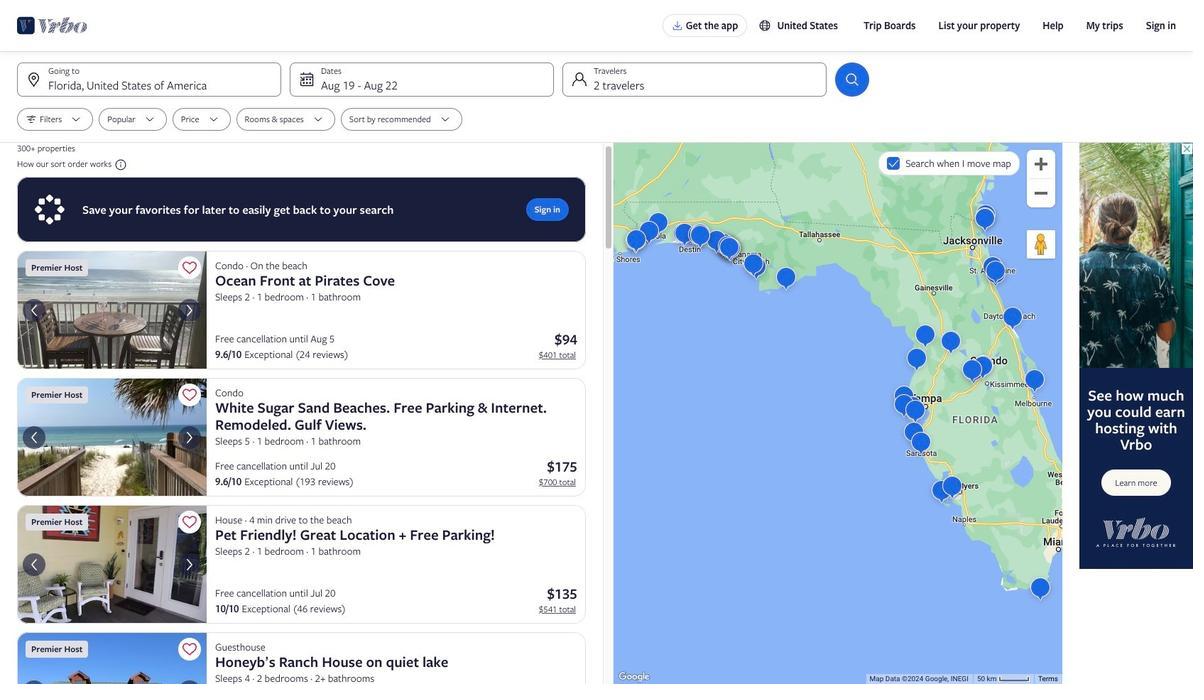 Task type: vqa. For each thing, say whether or not it's contained in the screenshot.
rightmost the we
no



Task type: locate. For each thing, give the bounding box(es) containing it.
search image
[[844, 71, 861, 88]]

small image
[[112, 158, 127, 171]]

map region
[[614, 143, 1063, 684]]

show previous image for pet friendly! great location + free parking! image
[[26, 556, 43, 573]]

google image
[[618, 670, 651, 684]]

download the app button image
[[672, 20, 683, 31]]

show previous image for ocean front at pirates cove image
[[26, 302, 43, 319]]

vrbo logo image
[[17, 14, 88, 37]]

outdoor dining image
[[17, 251, 207, 370]]

show previous image for white sugar sand beaches. free parking & internet. remodeled. gulf views. image
[[26, 429, 43, 446]]

image of honeyb's ranch house on quiet lake image
[[17, 632, 207, 684]]

private and serene back porch image
[[17, 505, 207, 624]]



Task type: describe. For each thing, give the bounding box(es) containing it.
show next image for pet friendly! great location + free parking! image
[[181, 556, 198, 573]]

show next image for white sugar sand beaches. free parking & internet. remodeled. gulf views. image
[[181, 429, 198, 446]]

small image
[[759, 19, 772, 32]]

show next image for ocean front at pirates cove image
[[181, 302, 198, 319]]

the beach is calling image
[[17, 378, 207, 497]]



